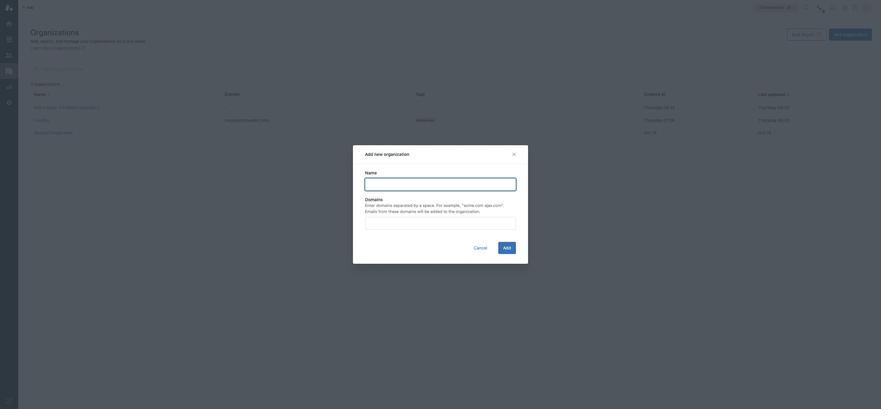 Task type: vqa. For each thing, say whether or not it's contained in the screenshot.
ago
no



Task type: describe. For each thing, give the bounding box(es) containing it.
add new organization
[[365, 152, 410, 157]]

2 thursday 08:35 from the left
[[759, 105, 790, 110]]

beyond imagination
[[34, 130, 73, 135]]

subsidiary
[[79, 105, 100, 110]]

add for organization
[[834, 32, 842, 37]]

manage
[[64, 39, 79, 44]]

conversations
[[760, 5, 785, 10]]

organizations image
[[5, 67, 13, 75]]

a
[[59, 105, 61, 110]]

07:58
[[664, 118, 675, 123]]

organization.
[[456, 209, 481, 214]]

2 18 from the left
[[767, 130, 772, 135]]

2 oct from the left
[[759, 130, 766, 135]]

domains enter domains separated by a space. for example, "acme.com ajax.com". emails from these domains will be added to the organization.
[[365, 197, 505, 214]]

bulk import button
[[788, 29, 827, 41]]

main element
[[0, 0, 18, 410]]

1 thursday 08:35 from the left
[[644, 105, 676, 110]]

milo's miso: a foodlez subsidiary
[[34, 105, 100, 110]]

foodservice
[[417, 119, 435, 122]]

1 08:35 from the left
[[664, 105, 676, 110]]

last updated button
[[759, 92, 791, 97]]

1 horizontal spatial domains
[[401, 209, 417, 214]]

reporting image
[[5, 83, 13, 91]]

by
[[414, 203, 419, 208]]

1 oct from the left
[[644, 130, 651, 135]]

3 organizations
[[30, 82, 60, 87]]

add organization
[[834, 32, 868, 37]]

separated
[[394, 203, 413, 208]]

add new organization dialog
[[353, 146, 528, 264]]

enter
[[365, 203, 375, 208]]

cancel
[[474, 245, 488, 251]]

Name text field
[[365, 179, 516, 191]]

updated
[[769, 92, 786, 97]]

thursday left 08:03
[[759, 118, 777, 123]]

domains
[[365, 197, 383, 202]]

learn about organizations link
[[30, 45, 85, 51]]

bulk
[[793, 32, 801, 37]]

Search organizations field
[[42, 67, 163, 72]]

customers image
[[5, 51, 13, 59]]

import
[[802, 32, 815, 37]]

2 vertical spatial add
[[504, 245, 511, 251]]

2 vertical spatial organizations
[[34, 82, 60, 87]]

08:03
[[778, 118, 790, 123]]

learn
[[30, 45, 41, 51]]

views image
[[5, 36, 13, 44]]

beyond imagination link
[[34, 130, 73, 135]]

learn about organizations
[[30, 45, 80, 51]]

for
[[437, 203, 443, 208]]

your
[[80, 39, 89, 44]]

organization inside add organization button
[[843, 32, 868, 37]]

1 18 from the left
[[653, 130, 657, 135]]

new
[[375, 152, 383, 157]]

admin image
[[5, 99, 13, 107]]

last
[[759, 92, 768, 97]]

"acme.com
[[462, 203, 484, 208]]

organizations add, search, and manage your organizations all in one place.
[[30, 28, 147, 44]]



Task type: locate. For each thing, give the bounding box(es) containing it.
1 horizontal spatial organization
[[843, 32, 868, 37]]

organizations inside the organizations add, search, and manage your organizations all in one place.
[[90, 39, 116, 44]]

add,
[[30, 39, 39, 44]]

domains down the separated
[[401, 209, 417, 214]]

place.
[[135, 39, 147, 44]]

None text field
[[369, 218, 372, 229]]

thursday 07:58
[[644, 118, 675, 123]]

thursday 08:35 up thursday 08:03
[[759, 105, 790, 110]]

be
[[425, 209, 430, 214]]

1 horizontal spatial foodlez
[[63, 105, 78, 110]]

name button
[[34, 92, 51, 97]]

1 horizontal spatial name
[[365, 170, 377, 176]]

foodlez up beyond on the top left of page
[[34, 118, 50, 123]]

1 vertical spatial foodlez
[[34, 118, 50, 123]]

emails
[[365, 209, 378, 214]]

0 horizontal spatial name
[[34, 92, 46, 97]]

oct 18 down thursday 08:03
[[759, 130, 772, 135]]

foodlez link
[[34, 118, 50, 123]]

thursday
[[644, 105, 663, 110], [759, 105, 777, 110], [644, 118, 663, 123], [759, 118, 777, 123]]

1 vertical spatial name
[[365, 170, 377, 176]]

1 horizontal spatial 08:35
[[778, 105, 790, 110]]

name inside button
[[34, 92, 46, 97]]

0 vertical spatial foodlez
[[63, 105, 78, 110]]

organizations up name button
[[34, 82, 60, 87]]

one
[[127, 39, 134, 44]]

0 vertical spatial organizations
[[90, 39, 116, 44]]

last updated
[[759, 92, 786, 97]]

name inside the add new organization dialog
[[365, 170, 377, 176]]

0 vertical spatial add
[[834, 32, 842, 37]]

1 horizontal spatial add
[[504, 245, 511, 251]]

foodlez
[[63, 105, 78, 110], [34, 118, 50, 123]]

2 08:35 from the left
[[778, 105, 790, 110]]

oct
[[644, 130, 651, 135], [759, 130, 766, 135]]

add for new
[[365, 152, 374, 157]]

zendesk products image
[[843, 6, 848, 10]]

these
[[389, 209, 399, 214]]

imagination
[[50, 130, 73, 135]]

add left new
[[365, 152, 374, 157]]

organization right new
[[384, 152, 410, 157]]

search,
[[40, 39, 55, 44]]

- down 'corporate.foodlez.com' at top left
[[225, 130, 227, 135]]

08:35
[[664, 105, 676, 110], [778, 105, 790, 110]]

add right cancel
[[504, 245, 511, 251]]

0 horizontal spatial thursday 08:35
[[644, 105, 676, 110]]

add right import
[[834, 32, 842, 37]]

1 vertical spatial domains
[[401, 209, 417, 214]]

zendesk support image
[[5, 4, 13, 12]]

will
[[418, 209, 424, 214]]

2 horizontal spatial add
[[834, 32, 842, 37]]

1 horizontal spatial oct 18
[[759, 130, 772, 135]]

08:35 up 07:58
[[664, 105, 676, 110]]

-
[[225, 105, 227, 110], [416, 105, 417, 110], [225, 130, 227, 135], [416, 130, 417, 135]]

0 horizontal spatial oct
[[644, 130, 651, 135]]

domains
[[377, 203, 393, 208], [401, 209, 417, 214]]

thursday 08:35
[[644, 105, 676, 110], [759, 105, 790, 110]]

18 down thursday 08:03
[[767, 130, 772, 135]]

1 horizontal spatial oct
[[759, 130, 766, 135]]

add organization button
[[830, 29, 873, 41]]

thursday 08:35 up the thursday 07:58
[[644, 105, 676, 110]]

name down 3 organizations
[[34, 92, 46, 97]]

to
[[444, 209, 448, 214]]

milo's miso: a foodlez subsidiary link
[[34, 105, 100, 110]]

organizations down manage
[[54, 45, 80, 51]]

0 vertical spatial domains
[[377, 203, 393, 208]]

oct 18
[[644, 130, 657, 135], [759, 130, 772, 135]]

name
[[34, 92, 46, 97], [365, 170, 377, 176]]

the
[[449, 209, 455, 214]]

08:35 up 08:03
[[778, 105, 790, 110]]

get help image
[[853, 5, 858, 10]]

ajax.com".
[[485, 203, 505, 208]]

and
[[56, 39, 63, 44]]

organizations left all
[[90, 39, 116, 44]]

milo's
[[34, 105, 46, 110]]

thursday left 07:58
[[644, 118, 663, 123]]

18 down the thursday 07:58
[[653, 130, 657, 135]]

1 oct 18 from the left
[[644, 130, 657, 135]]

1 horizontal spatial thursday 08:35
[[759, 105, 790, 110]]

2 oct 18 from the left
[[759, 130, 772, 135]]

1 vertical spatial organization
[[384, 152, 410, 157]]

add button
[[499, 242, 516, 254]]

organizations
[[90, 39, 116, 44], [54, 45, 80, 51], [34, 82, 60, 87]]

organizations
[[30, 28, 79, 37]]

conversations button
[[754, 3, 799, 12]]

cancel button
[[469, 242, 493, 254]]

0 horizontal spatial domains
[[377, 203, 393, 208]]

0 horizontal spatial 08:35
[[664, 105, 676, 110]]

0 horizontal spatial organization
[[384, 152, 410, 157]]

0 vertical spatial name
[[34, 92, 46, 97]]

get started image
[[5, 20, 13, 28]]

close modal image
[[512, 152, 517, 157]]

thursday down last updated
[[759, 105, 777, 110]]

thursday 08:03
[[759, 118, 790, 123]]

- up foodservice
[[416, 105, 417, 110]]

name down new
[[365, 170, 377, 176]]

corporate.foodlez.com
[[225, 118, 269, 123]]

oct down the thursday 07:58
[[644, 130, 651, 135]]

beyond
[[34, 130, 49, 135]]

organization down the get help image
[[843, 32, 868, 37]]

- down foodservice
[[416, 130, 417, 135]]

space.
[[423, 203, 436, 208]]

foodlez right a
[[63, 105, 78, 110]]

oct 18 down the thursday 07:58
[[644, 130, 657, 135]]

all
[[117, 39, 121, 44]]

18
[[653, 130, 657, 135], [767, 130, 772, 135]]

- up 'corporate.foodlez.com' at top left
[[225, 105, 227, 110]]

domains up from on the left bottom of the page
[[377, 203, 393, 208]]

0 vertical spatial organization
[[843, 32, 868, 37]]

added
[[431, 209, 443, 214]]

0 horizontal spatial foodlez
[[34, 118, 50, 123]]

add
[[834, 32, 842, 37], [365, 152, 374, 157], [504, 245, 511, 251]]

zendesk image
[[5, 398, 13, 406]]

1 vertical spatial organizations
[[54, 45, 80, 51]]

0 horizontal spatial add
[[365, 152, 374, 157]]

0 horizontal spatial oct 18
[[644, 130, 657, 135]]

1 horizontal spatial 18
[[767, 130, 772, 135]]

in
[[122, 39, 126, 44]]

0 horizontal spatial 18
[[653, 130, 657, 135]]

oct down thursday 08:03
[[759, 130, 766, 135]]

thursday up the thursday 07:58
[[644, 105, 663, 110]]

miso:
[[47, 105, 57, 110]]

organization inside the add new organization dialog
[[384, 152, 410, 157]]

organization
[[843, 32, 868, 37], [384, 152, 410, 157]]

3
[[30, 82, 33, 87]]

example,
[[444, 203, 461, 208]]

bulk import
[[793, 32, 815, 37]]

1 vertical spatial add
[[365, 152, 374, 157]]

about
[[42, 45, 53, 51]]

a
[[420, 203, 422, 208]]

(opens in a new tab) image
[[80, 46, 85, 50]]

from
[[379, 209, 388, 214]]



